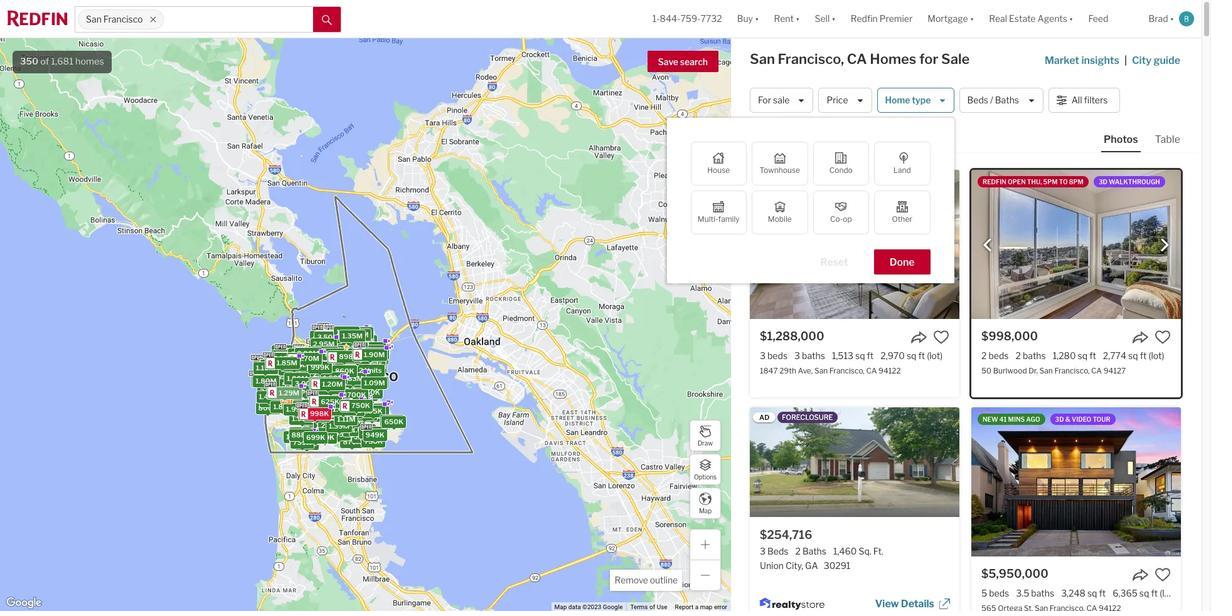 Task type: locate. For each thing, give the bounding box(es) containing it.
ca left 94122
[[866, 367, 877, 376]]

option group inside dialog
[[691, 142, 931, 235]]

2 redfin from the left
[[983, 178, 1007, 186]]

3.80m
[[298, 394, 321, 403]]

ft for 3,248 sq ft
[[1099, 589, 1106, 599]]

sq right 2,774
[[1129, 351, 1138, 362]]

to right 5pm
[[1059, 178, 1068, 186]]

3d walkthrough down the land
[[887, 178, 949, 186]]

1.39m down 438k
[[363, 363, 384, 372]]

1 vertical spatial 1.05m
[[361, 348, 382, 356]]

save search
[[658, 56, 708, 67]]

new
[[983, 416, 998, 424]]

0 vertical spatial favorite button checkbox
[[933, 330, 950, 346]]

898k
[[339, 353, 358, 362], [356, 391, 375, 400]]

tour
[[1093, 416, 1111, 424]]

homes up townhouse checkbox
[[775, 131, 803, 141]]

0 vertical spatial 1.39m
[[363, 363, 384, 372]]

sq right 1,513
[[856, 351, 865, 362]]

(lot) right 2,970 on the right of the page
[[927, 351, 943, 362]]

1.30m
[[327, 334, 348, 343], [343, 339, 364, 348], [357, 346, 378, 354], [279, 354, 300, 363], [314, 354, 334, 363], [295, 362, 316, 370], [323, 378, 344, 387], [323, 406, 344, 415], [312, 412, 333, 421], [327, 419, 348, 428], [363, 431, 384, 440]]

0 horizontal spatial 3.20m
[[296, 393, 317, 402]]

burlwood
[[993, 367, 1027, 376]]

1.00m down "828k"
[[321, 426, 342, 435]]

1 walkthrough from the left
[[897, 178, 949, 186]]

1.11m
[[337, 415, 355, 424]]

2 open from the left
[[1008, 178, 1026, 186]]

sq right 2,970 on the right of the page
[[907, 351, 917, 362]]

3.20m down '625k'
[[322, 411, 344, 419]]

done
[[890, 257, 915, 269]]

0 vertical spatial 1.49m
[[340, 336, 361, 345]]

950k down 1.09m
[[361, 389, 380, 398]]

ca for $1,288,000
[[866, 367, 877, 376]]

photo of 1847 29th ave, san francisco, ca 94122 image
[[750, 170, 960, 319]]

beds for $998,000
[[989, 351, 1009, 362]]

1 horizontal spatial 1.99m
[[339, 339, 360, 348]]

5pm
[[1044, 178, 1058, 186]]

475k
[[307, 376, 325, 385]]

1 horizontal spatial 1.05m
[[361, 348, 382, 356]]

0 vertical spatial of
[[40, 56, 49, 67]]

1.95m
[[332, 342, 353, 351], [347, 350, 368, 359], [325, 382, 346, 391]]

3d down the land
[[887, 178, 896, 186]]

1.35m
[[342, 332, 363, 341], [337, 343, 357, 351], [342, 345, 362, 354], [314, 347, 335, 356], [278, 355, 298, 363], [314, 362, 335, 371], [307, 388, 327, 396], [341, 390, 361, 399], [262, 397, 283, 406], [314, 413, 334, 421]]

589k
[[341, 352, 360, 360]]

ft right 2,970 on the right of the page
[[919, 351, 925, 362]]

map down options
[[699, 507, 712, 515]]

(lot)
[[927, 351, 943, 362], [1149, 351, 1165, 362], [1160, 589, 1176, 599]]

2 walkthrough from the left
[[1109, 178, 1160, 186]]

▾ for sell ▾
[[832, 13, 836, 24]]

3.50m
[[337, 333, 359, 341], [317, 333, 339, 342], [327, 385, 349, 394], [319, 401, 341, 410], [326, 403, 348, 412]]

879k up 4 units
[[327, 365, 346, 374]]

2.55m
[[273, 352, 295, 361]]

beds up 1847
[[768, 351, 788, 362]]

map region
[[0, 0, 737, 612]]

2.70m
[[316, 336, 338, 345]]

(lot) for $1,288,000
[[927, 351, 943, 362]]

▾ for buy ▾
[[755, 13, 759, 24]]

▾ right rent
[[796, 13, 800, 24]]

1 vertical spatial 5
[[327, 390, 332, 399]]

1.58m down 860k
[[331, 378, 352, 387]]

2 3d walkthrough from the left
[[1099, 178, 1160, 186]]

1 horizontal spatial 3
[[795, 351, 800, 362]]

favorite button image up 6,365 sq ft (lot)
[[1155, 567, 1171, 584]]

0 horizontal spatial favorite button checkbox
[[933, 330, 950, 346]]

1 horizontal spatial to
[[1059, 178, 1068, 186]]

favorite button image
[[933, 330, 950, 346], [1155, 330, 1171, 346], [1155, 567, 1171, 584]]

redfin left "thu,"
[[983, 178, 1007, 186]]

map left the data
[[555, 604, 567, 611]]

baths right "3.5"
[[1031, 589, 1055, 599]]

2 vertical spatial 2.30m
[[344, 395, 366, 404]]

790k
[[337, 357, 356, 365]]

homes down san francisco
[[75, 56, 104, 67]]

of right '350'
[[40, 56, 49, 67]]

0 horizontal spatial redfin
[[761, 178, 785, 186]]

favorite button image up 2,970 sq ft (lot)
[[933, 330, 950, 346]]

redfin down townhouse
[[761, 178, 785, 186]]

1,681 up townhouse checkbox
[[750, 131, 773, 141]]

photo of 565 ortega st, san francisco, ca 94122 image
[[972, 408, 1181, 557]]

done button
[[874, 250, 931, 275]]

1.99m
[[339, 339, 360, 348], [286, 405, 307, 414]]

favorite button checkbox for $5,950,000
[[1155, 567, 1171, 584]]

0 vertical spatial 799k
[[335, 371, 353, 380]]

▾ for brad ▾
[[1170, 13, 1174, 24]]

▾ right brad
[[1170, 13, 1174, 24]]

0 vertical spatial 1.53m
[[256, 362, 277, 370]]

favorite button checkbox for $1,288,000
[[933, 330, 950, 346]]

550k down 3.83m
[[342, 411, 361, 420]]

949k
[[338, 367, 357, 376], [345, 376, 364, 385], [365, 431, 384, 440]]

baths for $998,000
[[1023, 351, 1046, 362]]

978k
[[368, 350, 386, 358]]

san left francisco
[[86, 14, 102, 25]]

premier
[[880, 13, 913, 24]]

ca for $998,000
[[1092, 367, 1102, 376]]

open left "thu,"
[[1008, 178, 1026, 186]]

for
[[758, 95, 771, 106]]

1 vertical spatial 3.20m
[[322, 411, 344, 419]]

ad region
[[750, 408, 960, 612]]

1.58m down 670k
[[326, 363, 347, 372]]

3d right 8pm
[[1099, 178, 1108, 186]]

map inside button
[[699, 507, 712, 515]]

▾ right agents
[[1069, 13, 1074, 24]]

next button image
[[1159, 239, 1171, 252]]

1 vertical spatial 789k
[[328, 369, 347, 378]]

option group
[[691, 142, 931, 235]]

terms
[[630, 604, 648, 611]]

baths
[[995, 95, 1019, 106]]

1.43m
[[295, 377, 316, 385]]

0 vertical spatial 2.30m
[[344, 342, 366, 351]]

879k down 848k
[[343, 438, 361, 447]]

favorite button checkbox up 2,970 sq ft (lot)
[[933, 330, 950, 346]]

(lot) down favorite button checkbox at the bottom of page
[[1149, 351, 1165, 362]]

land
[[894, 166, 911, 175]]

6 ▾ from the left
[[1170, 13, 1174, 24]]

849k down 2.39m
[[359, 361, 378, 370]]

3.20m down 1.43m
[[296, 393, 317, 402]]

0 horizontal spatial map
[[555, 604, 567, 611]]

sell ▾ button
[[807, 0, 843, 38]]

to for 2pm
[[848, 178, 857, 186]]

sq right 1,280 on the bottom
[[1078, 351, 1088, 362]]

1.25m down 2.55m
[[262, 362, 283, 371]]

1 horizontal spatial redfin
[[983, 178, 1007, 186]]

1 vertical spatial 879k
[[343, 438, 361, 447]]

option group containing house
[[691, 142, 931, 235]]

1 horizontal spatial 675k
[[356, 346, 375, 355]]

walkthrough down the land
[[897, 178, 949, 186]]

reset
[[820, 257, 848, 269]]

1 horizontal spatial 5
[[340, 344, 344, 353]]

walkthrough down photos 'button'
[[1109, 178, 1160, 186]]

1 vertical spatial 849k
[[359, 361, 378, 370]]

4 units
[[323, 375, 347, 384]]

1.10m up 840k
[[345, 383, 365, 391]]

baths
[[802, 351, 825, 362], [1023, 351, 1046, 362], [1031, 589, 1055, 599]]

ft left 2,970 on the right of the page
[[867, 351, 874, 362]]

ca left '94127'
[[1092, 367, 1102, 376]]

table button
[[1153, 133, 1183, 151]]

2 beds
[[982, 351, 1009, 362]]

2.30m
[[344, 342, 366, 351], [299, 377, 320, 386], [344, 395, 366, 404]]

1 3d walkthrough from the left
[[887, 178, 949, 186]]

1 horizontal spatial 1.68m
[[312, 397, 332, 405]]

redfin for redfin open today, 12pm to 2pm
[[761, 178, 785, 186]]

0 horizontal spatial 3
[[760, 351, 766, 362]]

sell ▾
[[815, 13, 836, 24]]

favorite button checkbox up 6,365 sq ft (lot)
[[1155, 567, 1171, 584]]

1 horizontal spatial 3.20m
[[322, 411, 344, 419]]

baths up 'dr,'
[[1023, 351, 1046, 362]]

1 vertical spatial of
[[650, 604, 655, 611]]

san
[[86, 14, 102, 25], [750, 51, 775, 67], [815, 367, 828, 376], [1040, 367, 1053, 376]]

0 horizontal spatial 1.68m
[[259, 402, 280, 410]]

699k down "828k"
[[306, 434, 325, 442]]

2 vertical spatial 749k
[[331, 378, 349, 386]]

/
[[990, 95, 993, 106]]

1 horizontal spatial 2.95m
[[337, 402, 359, 411]]

options
[[694, 474, 717, 481]]

8pm
[[1069, 178, 1084, 186]]

sq right '6,365'
[[1140, 589, 1150, 599]]

map button
[[690, 488, 721, 520]]

3d for $1,288,000
[[887, 178, 896, 186]]

dialog
[[667, 118, 954, 284]]

0 horizontal spatial 1.05m
[[326, 335, 347, 344]]

use
[[657, 604, 668, 611]]

beds / baths
[[968, 95, 1019, 106]]

2 to from the left
[[1059, 178, 1068, 186]]

1.25m down 989k in the bottom of the page
[[315, 415, 335, 424]]

favorite button image up 2,774 sq ft (lot)
[[1155, 330, 1171, 346]]

0 horizontal spatial 799k
[[303, 434, 322, 443]]

29th
[[780, 367, 796, 376]]

ft left '6,365'
[[1099, 589, 1106, 599]]

1 open from the left
[[786, 178, 805, 186]]

0 vertical spatial 1.05m
[[326, 335, 347, 344]]

to left 2pm
[[848, 178, 857, 186]]

favorite button image for $998,000
[[1155, 330, 1171, 346]]

sq for 2,774
[[1129, 351, 1138, 362]]

reset button
[[805, 250, 864, 275]]

3 for 3 baths
[[795, 351, 800, 362]]

mortgage ▾ button
[[920, 0, 982, 38]]

599k
[[298, 351, 317, 360], [340, 402, 359, 411], [297, 440, 316, 449]]

1 3 from the left
[[760, 351, 766, 362]]

0 horizontal spatial 2.10m
[[273, 355, 294, 363]]

estate
[[1009, 13, 1036, 24]]

filters
[[1084, 95, 1108, 106]]

buy ▾ button
[[730, 0, 767, 38]]

2.90m
[[325, 341, 347, 350]]

1.10m up 595k in the left bottom of the page
[[328, 418, 348, 427]]

1 horizontal spatial 799k
[[335, 371, 353, 380]]

1.53m
[[256, 362, 277, 370], [277, 381, 297, 390]]

▾ right sell
[[832, 13, 836, 24]]

market
[[1045, 55, 1080, 67]]

open down townhouse
[[786, 178, 805, 186]]

1 horizontal spatial 878k
[[364, 349, 382, 358]]

878k
[[364, 349, 382, 358], [292, 429, 310, 438]]

1,513
[[832, 351, 854, 362]]

789k
[[336, 356, 354, 365], [328, 369, 347, 378]]

1 horizontal spatial of
[[650, 604, 655, 611]]

market insights link
[[1045, 41, 1120, 68]]

google
[[603, 604, 623, 611]]

1.39m down 1.59m
[[329, 422, 349, 431]]

0 horizontal spatial 3d
[[887, 178, 896, 186]]

1 horizontal spatial 3d walkthrough
[[1099, 178, 1160, 186]]

remove outline
[[615, 576, 678, 586]]

1 vertical spatial 699k
[[306, 434, 325, 442]]

3 for 3 beds
[[760, 351, 766, 362]]

(lot) right '6,365'
[[1160, 589, 1176, 599]]

ft right 2,774
[[1140, 351, 1147, 362]]

0 horizontal spatial 2.95m
[[313, 340, 334, 349]]

baths up ave,
[[802, 351, 825, 362]]

0 horizontal spatial 5
[[327, 390, 332, 399]]

1.53m down 2.55m
[[256, 362, 277, 370]]

3 ▾ from the left
[[832, 13, 836, 24]]

1.29m
[[279, 389, 299, 398]]

3,248
[[1061, 589, 1086, 599]]

user photo image
[[1179, 11, 1194, 26]]

san francisco, ca homes for sale
[[750, 51, 970, 67]]

1 vertical spatial 4.30m
[[320, 385, 342, 394]]

0 vertical spatial map
[[699, 507, 712, 515]]

francisco, down 1,280 sq ft
[[1055, 367, 1090, 376]]

of for 350
[[40, 56, 49, 67]]

sq right 3,248
[[1088, 589, 1097, 599]]

0 vertical spatial 3.20m
[[296, 393, 317, 402]]

ft for 1,513 sq ft
[[867, 351, 874, 362]]

1 vertical spatial homes
[[775, 131, 803, 141]]

House checkbox
[[691, 142, 747, 186]]

Condo checkbox
[[813, 142, 869, 186]]

ft right '6,365'
[[1151, 589, 1158, 599]]

1,681 right '350'
[[51, 56, 73, 67]]

3d walkthrough down photos 'button'
[[1099, 178, 1160, 186]]

redfin
[[851, 13, 878, 24]]

sale
[[942, 51, 970, 67]]

0 vertical spatial 2.95m
[[313, 340, 334, 349]]

sort recommended
[[818, 131, 904, 141]]

of for terms
[[650, 604, 655, 611]]

849k down 1.47m
[[338, 338, 357, 347]]

0 horizontal spatial 3d walkthrough
[[887, 178, 949, 186]]

francisco, down 1,513
[[830, 367, 865, 376]]

0 horizontal spatial to
[[848, 178, 857, 186]]

899k
[[314, 347, 333, 355], [280, 351, 299, 360], [335, 360, 354, 369], [333, 369, 353, 377], [356, 374, 375, 383], [331, 377, 350, 386], [340, 377, 359, 386], [333, 393, 352, 402], [367, 405, 386, 414], [309, 431, 328, 440]]

3 up 1847
[[760, 351, 766, 362]]

1.59m
[[339, 409, 360, 417]]

3 up ave,
[[795, 351, 800, 362]]

1.39m
[[363, 363, 384, 372], [329, 422, 349, 431]]

699k right "635k"
[[383, 417, 402, 426]]

3
[[760, 351, 766, 362], [795, 351, 800, 362]]

2.74m
[[327, 393, 348, 402]]

989k
[[326, 404, 345, 413]]

Townhouse checkbox
[[752, 142, 808, 186]]

550k down "828k"
[[304, 429, 323, 438]]

7.70m
[[344, 344, 365, 353]]

1 ▾ from the left
[[755, 13, 759, 24]]

feed button
[[1081, 0, 1141, 38]]

1,280 sq ft
[[1053, 351, 1096, 362]]

1 vertical spatial 629k
[[317, 398, 336, 406]]

1 horizontal spatial 1,681
[[750, 131, 773, 141]]

ft for 6,365 sq ft (lot)
[[1151, 589, 1158, 599]]

1.10m down 988k
[[262, 377, 282, 386]]

550k down 1.47m
[[333, 337, 352, 346]]

walkthrough for 2pm
[[897, 178, 949, 186]]

950k up 595k in the left bottom of the page
[[330, 420, 349, 429]]

of left use
[[650, 604, 655, 611]]

0 vertical spatial homes
[[75, 56, 104, 67]]

2 3 from the left
[[795, 351, 800, 362]]

1.25m down 600k on the left bottom of page
[[318, 372, 338, 381]]

beds up burlwood
[[989, 351, 1009, 362]]

2 ▾ from the left
[[796, 13, 800, 24]]

4 ▾ from the left
[[970, 13, 974, 24]]

1 horizontal spatial walkthrough
[[1109, 178, 1160, 186]]

3d left the & at the right of page
[[1055, 416, 1064, 424]]

1 vertical spatial 1.99m
[[286, 405, 307, 414]]

beds left "3.5"
[[989, 589, 1009, 599]]

1.42m
[[340, 335, 360, 344]]

1 redfin from the left
[[761, 178, 785, 186]]

1 vertical spatial 799k
[[303, 434, 322, 443]]

0 vertical spatial 749k
[[356, 351, 375, 360]]

4.50m
[[313, 332, 335, 341]]

▾ right mortgage
[[970, 13, 974, 24]]

1 horizontal spatial map
[[699, 507, 712, 515]]

1 vertical spatial 878k
[[292, 429, 310, 438]]

2 vertical spatial 5
[[982, 589, 987, 599]]

▾ right buy
[[755, 13, 759, 24]]

remove san francisco image
[[149, 16, 157, 23]]

0 horizontal spatial walkthrough
[[897, 178, 949, 186]]

market insights | city guide
[[1045, 55, 1181, 67]]

▾
[[755, 13, 759, 24], [796, 13, 800, 24], [832, 13, 836, 24], [970, 13, 974, 24], [1069, 13, 1074, 24], [1170, 13, 1174, 24]]

1.49m
[[340, 336, 361, 345], [341, 406, 362, 415]]

dialog containing reset
[[667, 118, 954, 284]]

favorite button checkbox
[[933, 330, 950, 346], [1155, 567, 1171, 584]]

1.53m down 1.78m
[[277, 381, 297, 390]]

1 horizontal spatial 3d
[[1055, 416, 1064, 424]]

3d walkthrough
[[887, 178, 949, 186], [1099, 178, 1160, 186]]

ft left 2,774
[[1090, 351, 1096, 362]]

3.75m
[[330, 365, 351, 374]]

photo of 50 burlwood dr, san francisco, ca 94127 image
[[972, 170, 1181, 319]]

5 ▾ from the left
[[1069, 13, 1074, 24]]

1 horizontal spatial open
[[1008, 178, 1026, 186]]

0 vertical spatial 849k
[[338, 338, 357, 347]]

0 vertical spatial 1.99m
[[339, 339, 360, 348]]

1 to from the left
[[848, 178, 857, 186]]

None search field
[[164, 7, 313, 32]]

1.47m
[[336, 328, 357, 337]]

recommended button
[[839, 130, 914, 142]]

1.00m up 738k
[[352, 426, 373, 435]]



Task type: describe. For each thing, give the bounding box(es) containing it.
home type
[[885, 95, 931, 106]]

dr,
[[1029, 367, 1038, 376]]

650k
[[384, 418, 403, 427]]

1 vertical spatial 550k
[[342, 411, 361, 420]]

1 horizontal spatial 1.00m
[[352, 426, 373, 435]]

0 vertical spatial 699k
[[383, 417, 402, 426]]

francisco, down sell
[[778, 51, 844, 67]]

redfin for redfin open thu, 5pm to 8pm
[[983, 178, 1007, 186]]

844-
[[660, 13, 681, 24]]

1 vertical spatial 749k
[[312, 367, 331, 376]]

1-
[[653, 13, 660, 24]]

1 horizontal spatial 2.10m
[[302, 362, 323, 371]]

7732
[[701, 13, 722, 24]]

sq for 1,513
[[856, 351, 865, 362]]

video
[[1072, 416, 1092, 424]]

type
[[912, 95, 931, 106]]

co-op
[[830, 215, 852, 224]]

open for today,
[[786, 178, 805, 186]]

beds / baths button
[[959, 88, 1044, 113]]

0 horizontal spatial 1.99m
[[286, 405, 307, 414]]

0 vertical spatial 5 units
[[340, 344, 363, 353]]

1 horizontal spatial 849k
[[359, 361, 378, 370]]

search
[[680, 56, 708, 67]]

$1,288,000
[[760, 330, 824, 343]]

0 vertical spatial 1.45m
[[335, 340, 355, 349]]

baths for $1,288,000
[[802, 351, 825, 362]]

2 vertical spatial 1.25m
[[315, 415, 335, 424]]

new 41 mins ago
[[983, 416, 1040, 424]]

buy ▾ button
[[737, 0, 759, 38]]

sell ▾ button
[[815, 0, 836, 38]]

2 baths
[[1016, 351, 1046, 362]]

1.23m
[[362, 347, 382, 356]]

ft for 2,774 sq ft (lot)
[[1140, 351, 1147, 362]]

840k
[[340, 395, 359, 403]]

other
[[892, 215, 913, 224]]

3.83m
[[335, 399, 357, 408]]

walkthrough for 8pm
[[1109, 178, 1160, 186]]

for sale button
[[750, 88, 814, 113]]

rent ▾ button
[[774, 0, 800, 38]]

Multi-family checkbox
[[691, 191, 747, 235]]

2 horizontal spatial 3d
[[1099, 178, 1108, 186]]

0 vertical spatial 789k
[[336, 356, 354, 365]]

3.5
[[1016, 589, 1030, 599]]

0 vertical spatial 879k
[[327, 365, 346, 374]]

0 horizontal spatial 675k
[[334, 347, 352, 355]]

photos button
[[1102, 133, 1153, 153]]

sq for 3,248
[[1088, 589, 1097, 599]]

3.60m
[[322, 330, 344, 339]]

1 vertical spatial 2.30m
[[299, 377, 320, 386]]

redfin premier
[[851, 13, 913, 24]]

francisco, for $998,000
[[1055, 367, 1090, 376]]

1 vertical spatial 5 units
[[327, 390, 350, 399]]

sq for 2,970
[[907, 351, 917, 362]]

previous button image
[[982, 239, 994, 252]]

41
[[1000, 416, 1007, 424]]

co-
[[830, 215, 843, 224]]

1 vertical spatial 1.53m
[[277, 381, 297, 390]]

2 vertical spatial 599k
[[297, 440, 316, 449]]

city guide link
[[1132, 53, 1183, 68]]

1 vertical spatial 1.49m
[[341, 406, 362, 415]]

0 vertical spatial 1.58m
[[326, 363, 347, 372]]

Mobile checkbox
[[752, 191, 808, 235]]

700k
[[347, 391, 366, 400]]

865k
[[341, 344, 360, 353]]

0 horizontal spatial 629k
[[317, 398, 336, 406]]

map
[[700, 604, 713, 611]]

625k
[[321, 398, 339, 407]]

0 vertical spatial 878k
[[364, 349, 382, 358]]

1847 29th ave, san francisco, ca 94122
[[760, 367, 901, 376]]

1 vertical spatial 1.39m
[[329, 422, 349, 431]]

save search button
[[647, 51, 719, 72]]

0 horizontal spatial 1.00m
[[321, 426, 342, 435]]

outline
[[650, 576, 678, 586]]

ft for 1,280 sq ft
[[1090, 351, 1096, 362]]

3d walkthrough for redfin open today, 12pm to 2pm
[[887, 178, 949, 186]]

report a map error link
[[675, 604, 727, 611]]

888k
[[291, 431, 310, 440]]

map for map
[[699, 507, 712, 515]]

1 vertical spatial 898k
[[356, 391, 375, 400]]

ft for 2,970 sq ft (lot)
[[919, 351, 925, 362]]

submit search image
[[322, 15, 332, 25]]

(lot) for $998,000
[[1149, 351, 1165, 362]]

open for thu,
[[1008, 178, 1026, 186]]

1.44m
[[326, 350, 347, 358]]

0 vertical spatial 599k
[[298, 351, 317, 360]]

san right 'dr,'
[[1040, 367, 1053, 376]]

terms of use link
[[630, 604, 668, 611]]

0 horizontal spatial 699k
[[306, 434, 325, 442]]

314k
[[336, 365, 354, 373]]

1.84m
[[302, 358, 323, 367]]

1 vertical spatial 1.58m
[[331, 378, 352, 387]]

2 horizontal spatial 5
[[982, 589, 987, 599]]

ca left homes
[[847, 51, 867, 67]]

a
[[695, 604, 699, 611]]

438k
[[363, 352, 382, 361]]

for sale
[[758, 95, 790, 106]]

3d & video tour
[[1055, 416, 1111, 424]]

sq for 1,280
[[1078, 351, 1088, 362]]

real estate agents ▾
[[989, 13, 1074, 24]]

rent ▾
[[774, 13, 800, 24]]

2,774
[[1103, 351, 1127, 362]]

635k
[[362, 412, 381, 420]]

1.28m
[[333, 375, 354, 383]]

beds for $5,950,000
[[989, 589, 1009, 599]]

mins
[[1008, 416, 1025, 424]]

0 horizontal spatial 878k
[[292, 429, 310, 438]]

929k
[[363, 406, 382, 415]]

beds for $1,288,000
[[768, 351, 788, 362]]

google image
[[3, 596, 45, 612]]

1-844-759-7732 link
[[653, 13, 722, 24]]

94127
[[1104, 367, 1126, 376]]

1 vertical spatial 599k
[[340, 402, 359, 411]]

0 vertical spatial 1,681
[[51, 56, 73, 67]]

860k
[[335, 367, 354, 376]]

0 horizontal spatial 849k
[[338, 338, 357, 347]]

thu,
[[1027, 178, 1042, 186]]

real estate agents ▾ button
[[982, 0, 1081, 38]]

9.50m
[[352, 379, 374, 388]]

0 horizontal spatial homes
[[75, 56, 104, 67]]

francisco, for $1,288,000
[[830, 367, 865, 376]]

san francisco
[[86, 14, 143, 25]]

6,365
[[1113, 589, 1138, 599]]

1.38m
[[317, 393, 338, 402]]

rent ▾ button
[[767, 0, 807, 38]]

©2023
[[583, 604, 602, 611]]

photos
[[1104, 134, 1138, 146]]

redfin premier button
[[843, 0, 920, 38]]

1 horizontal spatial 1.39m
[[363, 363, 384, 372]]

sort
[[818, 131, 837, 141]]

brad
[[1149, 13, 1168, 24]]

2.98m
[[315, 376, 336, 385]]

favorite button image for $5,950,000
[[1155, 567, 1171, 584]]

Land checkbox
[[874, 142, 931, 186]]

968k
[[339, 337, 358, 346]]

1 horizontal spatial homes
[[775, 131, 803, 141]]

0 vertical spatial 629k
[[350, 330, 369, 339]]

Other checkbox
[[874, 191, 931, 235]]

sq for 6,365
[[1140, 589, 1150, 599]]

buy ▾
[[737, 13, 759, 24]]

op
[[843, 215, 852, 224]]

1,681 homes
[[750, 131, 803, 141]]

price button
[[819, 88, 872, 113]]

home
[[885, 95, 910, 106]]

1 vertical spatial 1.45m
[[332, 370, 353, 379]]

Co-op checkbox
[[813, 191, 869, 235]]

645k
[[322, 346, 341, 354]]

3d for $5,950,000
[[1055, 416, 1064, 424]]

1.10m down 2.48m at the left bottom of the page
[[317, 359, 337, 368]]

▾ for mortgage ▾
[[970, 13, 974, 24]]

$998,000
[[982, 330, 1038, 343]]

0 vertical spatial 550k
[[333, 337, 352, 346]]

remove
[[615, 576, 648, 586]]

2.08m
[[277, 354, 299, 363]]

2 vertical spatial 550k
[[304, 429, 323, 438]]

0 vertical spatial 4.30m
[[324, 374, 346, 383]]

2 vertical spatial 1.45m
[[351, 387, 371, 396]]

1.10m up 1.78m
[[279, 351, 299, 360]]

baths for $5,950,000
[[1031, 589, 1055, 599]]

multi-
[[698, 215, 718, 224]]

▾ for rent ▾
[[796, 13, 800, 24]]

map for map data ©2023 google
[[555, 604, 567, 611]]

favorite button checkbox
[[1155, 330, 1171, 346]]

3d walkthrough for redfin open thu, 5pm to 8pm
[[1099, 178, 1160, 186]]

1 vertical spatial 1.25m
[[318, 372, 338, 381]]

50
[[982, 367, 992, 376]]

to for 8pm
[[1059, 178, 1068, 186]]

0 vertical spatial 898k
[[339, 353, 358, 362]]

(lot) for $5,950,000
[[1160, 589, 1176, 599]]

950k down 750k
[[351, 412, 370, 420]]

2.48m
[[314, 346, 336, 355]]

3.10m
[[330, 384, 351, 392]]

595k
[[329, 431, 348, 440]]

0 vertical spatial 1.25m
[[262, 362, 283, 371]]

san up for
[[750, 51, 775, 67]]

san right ave,
[[815, 367, 828, 376]]

homes
[[870, 51, 917, 67]]

favorite button image for $1,288,000
[[933, 330, 950, 346]]

draw
[[698, 440, 713, 447]]

988k
[[260, 365, 279, 374]]

4.00m
[[324, 341, 347, 350]]

&
[[1066, 416, 1071, 424]]



Task type: vqa. For each thing, say whether or not it's contained in the screenshot.
CA
yes



